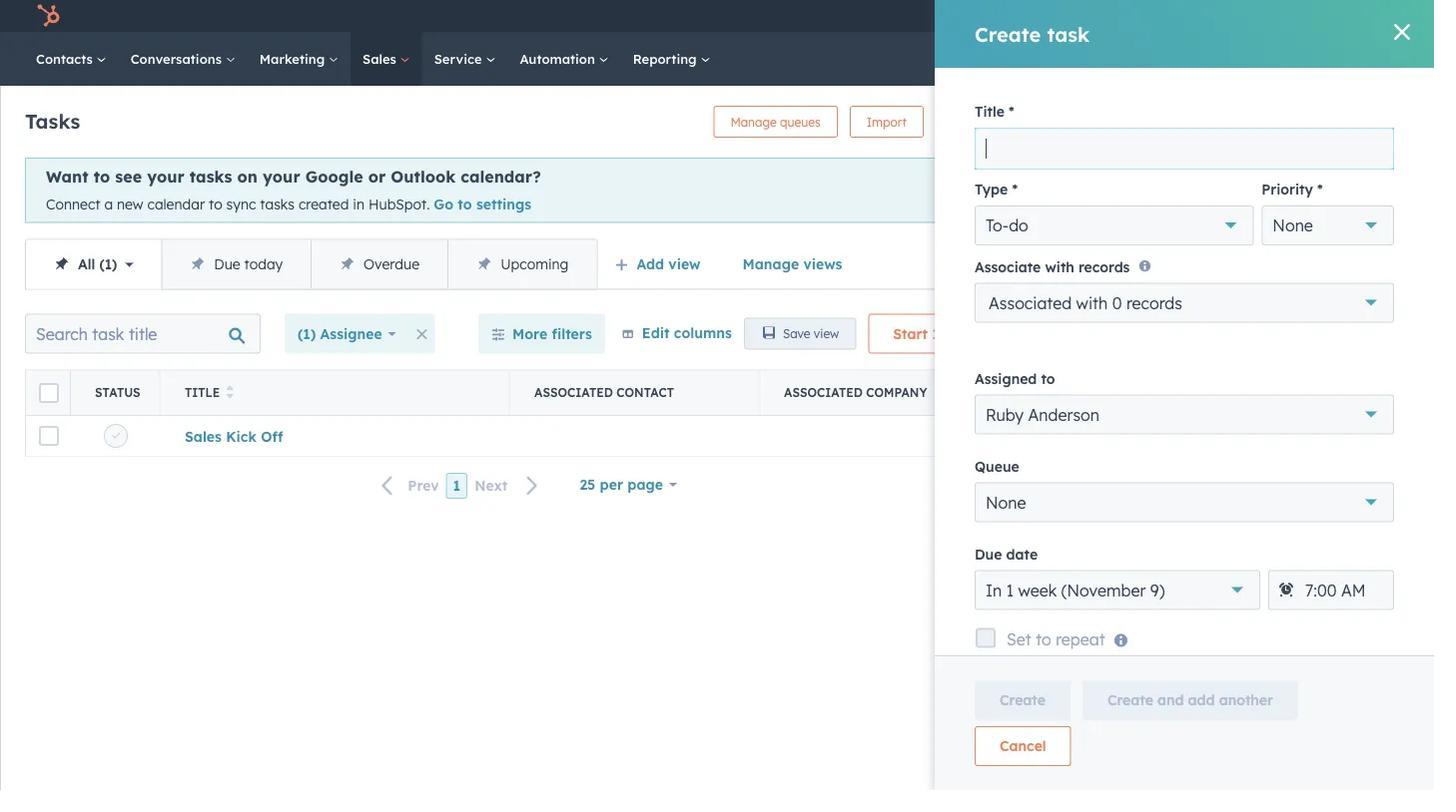 Task type: locate. For each thing, give the bounding box(es) containing it.
1 inside start 1 task button
[[932, 325, 939, 343]]

in inside now you can stay on top of your daily work, keep track of your schedule, and manage your leads all in one place.
[[1407, 503, 1419, 521]]

create inside 'button'
[[1108, 692, 1153, 710]]

create task left calling icon
[[975, 21, 1090, 46]]

1 vertical spatial none button
[[975, 483, 1394, 523]]

1 vertical spatial in
[[1407, 503, 1419, 521]]

sales left kick
[[185, 427, 222, 445]]

0 vertical spatial prospecting
[[1152, 171, 1248, 191]]

workspace
[[1252, 171, 1341, 191]]

task status: not completed image
[[112, 433, 120, 441]]

0 horizontal spatial in
[[353, 196, 365, 213]]

to left sync
[[209, 196, 222, 213]]

none button up one
[[975, 483, 1394, 523]]

tasks
[[25, 108, 80, 133]]

keep
[[1378, 479, 1410, 497]]

schedule,
[[1163, 503, 1224, 521]]

your up created
[[263, 167, 300, 187]]

prospecting inside this panel has been replaced by the prospecting workspace
[[1152, 171, 1248, 191]]

0 vertical spatial view
[[668, 255, 701, 273]]

manage inside tasks banner
[[730, 114, 777, 129]]

company
[[866, 385, 927, 400]]

associated down save view
[[784, 385, 863, 400]]

none button down priority on the top right of page
[[1262, 206, 1394, 246]]

to left the see
[[94, 167, 110, 187]]

1 horizontal spatial tasks
[[260, 196, 295, 213]]

go inside go to prospecting link
[[1173, 563, 1193, 581]]

manage left views
[[743, 255, 799, 273]]

manage views
[[743, 255, 842, 273]]

0 horizontal spatial go
[[434, 196, 453, 213]]

with inside popup button
[[1076, 293, 1108, 313]]

with up associated with 0 records
[[1045, 258, 1074, 275]]

0 vertical spatial and
[[1228, 503, 1254, 521]]

0 vertical spatial on
[[237, 167, 258, 187]]

1 vertical spatial records
[[1127, 293, 1182, 313]]

of down the you
[[1112, 503, 1126, 521]]

1 horizontal spatial associated
[[784, 385, 863, 400]]

by
[[1341, 151, 1361, 171]]

create and add another
[[1108, 692, 1273, 710]]

off
[[261, 427, 283, 445]]

2 link opens in a new window image from the top
[[1303, 567, 1317, 581]]

automation link
[[508, 32, 621, 86]]

go down outlook
[[434, 196, 453, 213]]

records right 0
[[1127, 293, 1182, 313]]

0 horizontal spatial and
[[1157, 692, 1184, 710]]

title up type
[[975, 103, 1005, 120]]

0 vertical spatial due
[[214, 255, 240, 273]]

0 vertical spatial of
[[1253, 479, 1266, 497]]

25 per page button
[[567, 465, 690, 505]]

(
[[99, 255, 105, 273]]

go inside the want to see your tasks on your google or outlook calendar? connect a new calendar to sync tasks created in hubspot. go to settings
[[434, 196, 453, 213]]

marketplaces image
[[1144, 9, 1162, 27]]

add view
[[637, 255, 701, 273]]

1 vertical spatial none
[[986, 493, 1026, 513]]

2 vertical spatial task
[[943, 325, 973, 343]]

overdue link
[[311, 240, 448, 289]]

1 vertical spatial manage
[[743, 255, 799, 273]]

title
[[975, 103, 1005, 120], [185, 385, 220, 400]]

conversations link
[[119, 32, 247, 86]]

conversations
[[131, 50, 226, 67]]

link opens in a new window image inside go to prospecting link
[[1303, 567, 1317, 581]]

associated down filters
[[534, 385, 613, 400]]

upgrade link
[[1065, 5, 1090, 26]]

create left add
[[1108, 692, 1153, 710]]

all
[[1388, 503, 1403, 521]]

help image
[[1186, 9, 1204, 27]]

0 vertical spatial none
[[1273, 216, 1313, 236]]

prev button
[[370, 473, 446, 500]]

go
[[434, 196, 453, 213], [1173, 563, 1193, 581]]

navigation
[[25, 239, 598, 290]]

task up close image
[[994, 114, 1018, 129]]

0 vertical spatial with
[[1045, 258, 1074, 275]]

repeat
[[1056, 630, 1105, 650]]

2 horizontal spatial task
[[1047, 21, 1090, 46]]

none button for priority
[[1262, 206, 1394, 246]]

link opens in a new window image
[[1303, 562, 1317, 586], [1303, 567, 1317, 581]]

1 inside button
[[453, 477, 461, 495]]

pagination navigation
[[370, 473, 551, 500]]

tasks right sync
[[260, 196, 295, 213]]

due left today
[[214, 255, 240, 273]]

associated for associated with 0 records
[[989, 293, 1072, 313]]

google
[[305, 167, 363, 187]]

task right start
[[943, 325, 973, 343]]

sales left service
[[363, 50, 400, 67]]

page
[[628, 476, 663, 493]]

to up ruby anderson
[[1041, 370, 1055, 387]]

0 horizontal spatial view
[[668, 255, 701, 273]]

view for add view
[[668, 255, 701, 273]]

0 horizontal spatial associated
[[534, 385, 613, 400]]

1 horizontal spatial and
[[1228, 503, 1254, 521]]

1 horizontal spatial title
[[975, 103, 1005, 120]]

in
[[353, 196, 365, 213], [1407, 503, 1419, 521]]

1 vertical spatial and
[[1157, 692, 1184, 710]]

want to see your tasks on your google or outlook calendar? alert
[[25, 158, 1035, 223]]

none down queue
[[986, 493, 1026, 513]]

0 vertical spatial in
[[353, 196, 365, 213]]

due inside navigation
[[214, 255, 240, 273]]

sales kick off
[[185, 427, 283, 445]]

priority
[[1262, 181, 1313, 198]]

help button
[[1178, 0, 1212, 32]]

manage queues
[[730, 114, 821, 129]]

1 right 'in'
[[1006, 581, 1014, 601]]

of
[[1253, 479, 1266, 497], [1112, 503, 1126, 521]]

upcoming link
[[448, 240, 597, 289]]

view right save
[[814, 327, 839, 342]]

0 vertical spatial sales
[[363, 50, 400, 67]]

associated
[[989, 293, 1072, 313], [534, 385, 613, 400], [784, 385, 863, 400]]

edit columns button
[[621, 321, 732, 346]]

and left add
[[1157, 692, 1184, 710]]

create up cancel at the bottom right
[[1000, 692, 1046, 710]]

(1)
[[298, 325, 316, 343]]

of right top
[[1253, 479, 1266, 497]]

to left settings on the left top of the page
[[458, 196, 472, 213]]

overdue
[[364, 255, 420, 273]]

1 right all
[[105, 255, 112, 273]]

in inside the want to see your tasks on your google or outlook calendar? connect a new calendar to sync tasks created in hubspot. go to settings
[[353, 196, 365, 213]]

view right add
[[668, 255, 701, 273]]

go right 9)
[[1173, 563, 1193, 581]]

0 horizontal spatial on
[[237, 167, 258, 187]]

a
[[104, 196, 113, 213]]

with
[[1045, 258, 1074, 275], [1076, 293, 1108, 313]]

your down daily
[[1316, 503, 1346, 521]]

0 horizontal spatial with
[[1045, 258, 1074, 275]]

)
[[112, 255, 117, 273]]

1 vertical spatial of
[[1112, 503, 1126, 521]]

your up calendar
[[147, 167, 184, 187]]

1 right prev
[[453, 477, 461, 495]]

prospecting down "title" text box
[[1152, 171, 1248, 191]]

associated with 0 records
[[989, 293, 1182, 313]]

in right all
[[1407, 503, 1419, 521]]

place.
[[1242, 527, 1280, 545]]

Search task title search field
[[25, 314, 261, 354]]

view inside the save view 'button'
[[814, 327, 839, 342]]

sales
[[363, 50, 400, 67], [185, 427, 222, 445]]

tasks
[[190, 167, 232, 187], [260, 196, 295, 213]]

1 right start
[[932, 325, 939, 343]]

reporting link
[[621, 32, 723, 86]]

to right 9)
[[1197, 563, 1212, 581]]

1 vertical spatial with
[[1076, 293, 1108, 313]]

associated down associate with records at the top of page
[[989, 293, 1072, 313]]

notifications button
[[1245, 0, 1279, 32]]

1 vertical spatial prospecting
[[1216, 563, 1299, 581]]

create task up type
[[953, 114, 1018, 129]]

0 vertical spatial go
[[434, 196, 453, 213]]

search image
[[1392, 52, 1406, 66]]

next button
[[468, 473, 551, 500]]

0 vertical spatial none button
[[1262, 206, 1394, 246]]

status
[[95, 385, 140, 400]]

start
[[893, 325, 928, 343]]

prev
[[408, 477, 439, 495]]

to for assigned
[[1041, 370, 1055, 387]]

your down can
[[1130, 503, 1159, 521]]

manage
[[1258, 503, 1312, 521]]

made
[[1344, 7, 1378, 24]]

on inside the want to see your tasks on your google or outlook calendar? connect a new calendar to sync tasks created in hubspot. go to settings
[[237, 167, 258, 187]]

0 horizontal spatial sales
[[185, 427, 222, 445]]

with left 0
[[1076, 293, 1108, 313]]

1 horizontal spatial view
[[814, 327, 839, 342]]

create task link
[[936, 106, 1035, 138]]

queue
[[975, 458, 1020, 475]]

import
[[867, 114, 907, 129]]

create up type
[[953, 114, 990, 129]]

associated contact
[[534, 385, 674, 400]]

1 horizontal spatial sales
[[363, 50, 400, 67]]

contacts
[[36, 50, 97, 67]]

1 horizontal spatial go
[[1173, 563, 1193, 581]]

create task inside "link"
[[953, 114, 1018, 129]]

records up 0
[[1079, 258, 1130, 275]]

outlook
[[391, 167, 456, 187]]

status column header
[[71, 371, 161, 415]]

task left calling icon
[[1047, 21, 1090, 46]]

0 vertical spatial title
[[975, 103, 1005, 120]]

on left top
[[1206, 479, 1223, 497]]

1 horizontal spatial with
[[1076, 293, 1108, 313]]

1 vertical spatial on
[[1206, 479, 1223, 497]]

save view button
[[744, 318, 856, 350]]

view
[[668, 255, 701, 273], [814, 327, 839, 342]]

self made menu
[[1063, 0, 1410, 32]]

1 vertical spatial sales
[[185, 427, 222, 445]]

in right created
[[353, 196, 365, 213]]

1 vertical spatial create task
[[953, 114, 1018, 129]]

associated for associated company
[[784, 385, 863, 400]]

self
[[1317, 7, 1340, 24]]

manage views link
[[730, 244, 855, 284]]

on
[[237, 167, 258, 187], [1206, 479, 1223, 497]]

1 vertical spatial view
[[814, 327, 839, 342]]

0 horizontal spatial due
[[214, 255, 240, 273]]

9)
[[1150, 581, 1165, 601]]

0 vertical spatial tasks
[[190, 167, 232, 187]]

1 vertical spatial due
[[975, 546, 1002, 563]]

associated with 0 records button
[[975, 283, 1394, 323]]

1 horizontal spatial in
[[1407, 503, 1419, 521]]

1 horizontal spatial of
[[1253, 479, 1266, 497]]

0 vertical spatial manage
[[730, 114, 777, 129]]

associated inside popup button
[[989, 293, 1072, 313]]

navigation containing all
[[25, 239, 598, 290]]

0 horizontal spatial title
[[185, 385, 220, 400]]

column header
[[26, 371, 71, 415]]

today
[[244, 255, 283, 273]]

week
[[1018, 581, 1057, 601]]

1 vertical spatial go
[[1173, 563, 1193, 581]]

settings link
[[1216, 5, 1241, 26]]

manage left queues
[[730, 114, 777, 129]]

title left press to sort. element
[[185, 385, 220, 400]]

1 vertical spatial title
[[185, 385, 220, 400]]

1 horizontal spatial none
[[1273, 216, 1313, 236]]

1 horizontal spatial on
[[1206, 479, 1223, 497]]

associate
[[975, 258, 1041, 275]]

stay
[[1174, 479, 1202, 497]]

in
[[986, 581, 1002, 601]]

1 horizontal spatial task
[[994, 114, 1018, 129]]

add
[[637, 255, 664, 273]]

manage for manage views
[[743, 255, 799, 273]]

on up sync
[[237, 167, 258, 187]]

0 horizontal spatial task
[[943, 325, 973, 343]]

due left date
[[975, 546, 1002, 563]]

close image
[[998, 183, 1010, 195]]

0 horizontal spatial of
[[1112, 503, 1126, 521]]

1 vertical spatial tasks
[[260, 196, 295, 213]]

due
[[214, 255, 240, 273], [975, 546, 1002, 563]]

1 horizontal spatial due
[[975, 546, 1002, 563]]

associated contact column header
[[510, 371, 760, 415]]

2 horizontal spatial associated
[[989, 293, 1072, 313]]

view inside the add view popup button
[[668, 255, 701, 273]]

notifications image
[[1253, 9, 1271, 27]]

create button
[[975, 681, 1071, 721]]

to right set
[[1036, 630, 1051, 650]]

tasks up sync
[[190, 167, 232, 187]]

your up manage
[[1270, 479, 1299, 497]]

prospecting down the place.
[[1216, 563, 1299, 581]]

all
[[78, 255, 95, 273]]

one
[[1213, 527, 1238, 545]]

sync
[[226, 196, 256, 213]]

none down priority on the top right of page
[[1273, 216, 1313, 236]]

1 vertical spatial task
[[994, 114, 1018, 129]]

and down top
[[1228, 503, 1254, 521]]

0 horizontal spatial none
[[986, 493, 1026, 513]]

press to sort. element
[[226, 385, 233, 401]]



Task type: describe. For each thing, give the bounding box(es) containing it.
settings
[[476, 196, 531, 213]]

manage queues link
[[713, 106, 838, 138]]

associated company column header
[[760, 371, 1010, 415]]

replaced
[[1267, 151, 1336, 171]]

task inside button
[[943, 325, 973, 343]]

25
[[580, 476, 596, 493]]

due today link
[[161, 240, 311, 289]]

anderson
[[1028, 405, 1100, 425]]

on inside now you can stay on top of your daily work, keep track of your schedule, and manage your leads all in one place.
[[1206, 479, 1223, 497]]

want
[[46, 167, 88, 187]]

to-do
[[986, 216, 1028, 236]]

automation
[[520, 50, 599, 67]]

contacts link
[[24, 32, 119, 86]]

sales link
[[351, 32, 422, 86]]

go to settings link
[[434, 196, 531, 213]]

sales kick off button
[[185, 427, 283, 445]]

due for due date
[[975, 546, 1002, 563]]

1 button
[[446, 473, 468, 499]]

assigned to
[[975, 370, 1055, 387]]

next
[[475, 477, 508, 495]]

settings image
[[1220, 8, 1238, 26]]

marketplaces button
[[1132, 0, 1174, 32]]

associate with records
[[975, 258, 1130, 275]]

manage for manage queues
[[730, 114, 777, 129]]

none button for queue
[[975, 483, 1394, 523]]

create inside button
[[1000, 692, 1046, 710]]

hubspot image
[[36, 4, 60, 28]]

1 link opens in a new window image from the top
[[1303, 562, 1317, 586]]

none for queue
[[986, 493, 1026, 513]]

hubspot.
[[368, 196, 430, 213]]

due date
[[975, 546, 1038, 563]]

do
[[1009, 216, 1028, 236]]

upgrade image
[[1069, 8, 1087, 26]]

in 1 week (november 9)
[[986, 581, 1165, 601]]

ruby
[[986, 405, 1024, 425]]

save view
[[783, 327, 839, 342]]

0 horizontal spatial tasks
[[190, 167, 232, 187]]

date
[[1006, 546, 1038, 563]]

more filters link
[[478, 314, 605, 354]]

edit columns
[[642, 324, 732, 341]]

to for go
[[1197, 563, 1212, 581]]

Title text field
[[975, 128, 1394, 170]]

ruby anderson
[[986, 405, 1100, 425]]

views
[[803, 255, 842, 273]]

create left upgrade icon
[[975, 21, 1041, 46]]

start 1 task
[[893, 325, 973, 343]]

cancel button
[[975, 727, 1071, 767]]

panel
[[1140, 151, 1185, 171]]

sales for sales
[[363, 50, 400, 67]]

another
[[1219, 692, 1273, 710]]

search button
[[1382, 42, 1416, 76]]

with for associate
[[1045, 258, 1074, 275]]

add view button
[[602, 244, 718, 284]]

edit
[[642, 324, 670, 341]]

calling icon image
[[1102, 8, 1120, 26]]

0 vertical spatial task
[[1047, 21, 1090, 46]]

none for priority
[[1273, 216, 1313, 236]]

kick
[[226, 427, 257, 445]]

contact
[[617, 385, 674, 400]]

calendar?
[[461, 167, 541, 187]]

this
[[1102, 151, 1135, 171]]

set to repeat
[[1007, 630, 1105, 650]]

per
[[600, 476, 623, 493]]

0 vertical spatial records
[[1079, 258, 1130, 275]]

create inside "link"
[[953, 114, 990, 129]]

with for associated
[[1076, 293, 1108, 313]]

view for save view
[[814, 327, 839, 342]]

see
[[115, 167, 142, 187]]

leads
[[1350, 503, 1385, 521]]

marketing link
[[247, 32, 351, 86]]

due for due today
[[214, 255, 240, 273]]

1 inside navigation
[[105, 255, 112, 273]]

created
[[299, 196, 349, 213]]

top
[[1226, 479, 1249, 497]]

all ( 1 )
[[78, 255, 117, 273]]

and inside 'button'
[[1157, 692, 1184, 710]]

25 per page
[[580, 476, 663, 493]]

records inside popup button
[[1127, 293, 1182, 313]]

the
[[1366, 151, 1391, 171]]

0 vertical spatial create task
[[975, 21, 1090, 46]]

ruby anderson button
[[975, 395, 1394, 435]]

can
[[1146, 479, 1170, 497]]

press to sort. image
[[226, 385, 233, 399]]

upcoming
[[500, 255, 569, 273]]

now you can stay on top of your daily work, keep track of your schedule, and manage your leads all in one place.
[[1075, 479, 1419, 545]]

1 inside the in 1 week (november 9) popup button
[[1006, 581, 1014, 601]]

more
[[512, 325, 547, 343]]

to for set
[[1036, 630, 1051, 650]]

ruby anderson image
[[1295, 7, 1313, 25]]

set
[[1007, 630, 1031, 650]]

assignee
[[320, 325, 382, 343]]

sales for sales kick off
[[185, 427, 222, 445]]

associated for associated contact
[[534, 385, 613, 400]]

start 1 task button
[[868, 314, 1019, 354]]

track
[[1075, 503, 1108, 521]]

queues
[[780, 114, 821, 129]]

tasks banner
[[25, 100, 1035, 138]]

close image
[[1394, 24, 1410, 40]]

task inside "link"
[[994, 114, 1018, 129]]

service
[[434, 50, 486, 67]]

and inside now you can stay on top of your daily work, keep track of your schedule, and manage your leads all in one place.
[[1228, 503, 1254, 521]]

go to prospecting
[[1173, 563, 1299, 581]]

work,
[[1339, 479, 1374, 497]]

to-
[[986, 216, 1009, 236]]

create and add another button
[[1083, 681, 1298, 721]]

want to see your tasks on your google or outlook calendar? connect a new calendar to sync tasks created in hubspot. go to settings
[[46, 167, 541, 213]]

to for want
[[94, 167, 110, 187]]

due date element
[[1268, 571, 1394, 611]]

HH:MM text field
[[1268, 571, 1394, 611]]

Search HubSpot search field
[[1154, 42, 1398, 76]]

0
[[1112, 293, 1122, 313]]

go to prospecting link
[[1173, 562, 1320, 586]]

connect
[[46, 196, 100, 213]]

reporting
[[633, 50, 701, 67]]



Task type: vqa. For each thing, say whether or not it's contained in the screenshot.
"Task Status: Not completed" icon
yes



